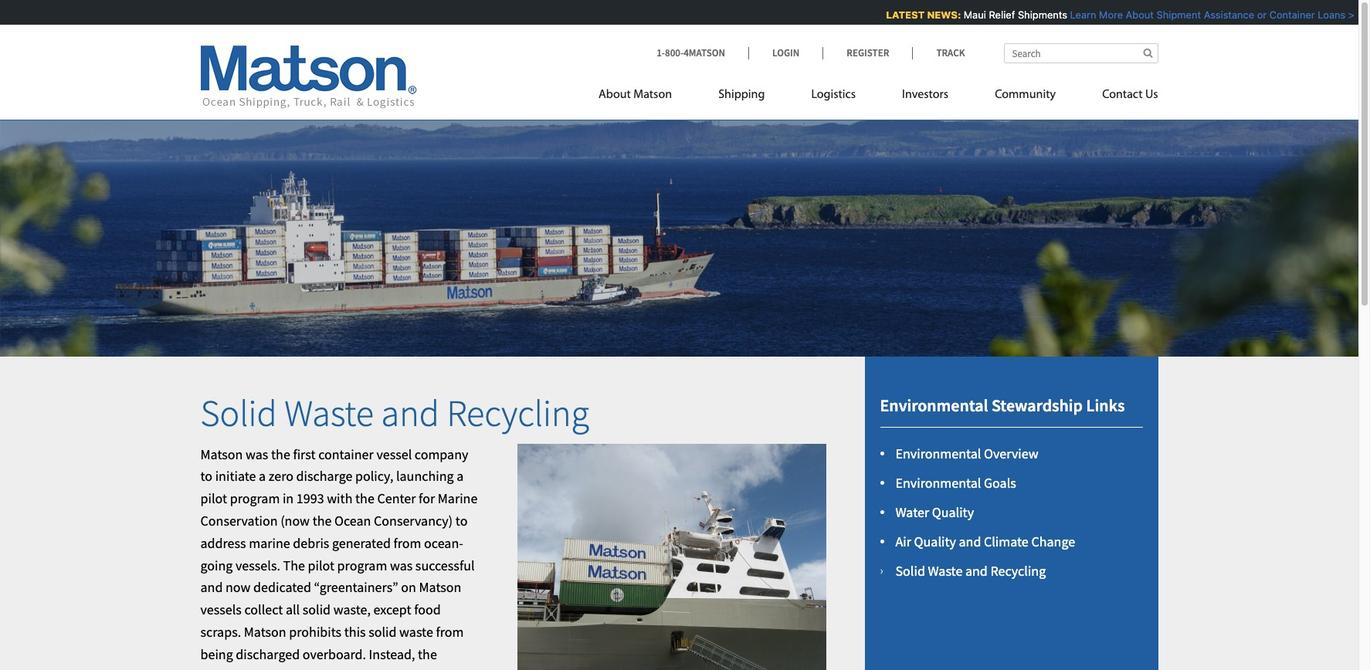 Task type: locate. For each thing, give the bounding box(es) containing it.
matson down the successful
[[419, 579, 461, 597]]

0 horizontal spatial to
[[200, 468, 212, 485]]

environmental up environmental overview
[[880, 395, 988, 416]]

about matson
[[599, 89, 672, 101]]

>
[[1346, 8, 1352, 21]]

environmental for environmental overview
[[895, 445, 981, 463]]

matson down the 1-
[[633, 89, 672, 101]]

from
[[393, 534, 421, 552], [436, 623, 464, 641]]

and up vessel
[[381, 390, 439, 436]]

program
[[230, 490, 280, 508], [337, 557, 387, 574]]

1 vertical spatial solid
[[895, 562, 925, 580]]

was
[[246, 445, 268, 463], [390, 557, 413, 574]]

1 vertical spatial about
[[599, 89, 631, 101]]

environmental stewardship links section
[[845, 357, 1177, 670]]

0 horizontal spatial waste
[[284, 390, 374, 436]]

to down the marine
[[455, 512, 468, 530]]

maui
[[962, 8, 984, 21]]

login link
[[748, 46, 823, 59]]

1 horizontal spatial recycling
[[990, 562, 1046, 580]]

initiate
[[215, 468, 256, 485]]

program up conservation
[[230, 490, 280, 508]]

program down generated
[[337, 557, 387, 574]]

or
[[1255, 8, 1265, 21]]

0 vertical spatial solid waste and recycling
[[200, 390, 589, 436]]

1-800-4matson
[[657, 46, 725, 59]]

conservation
[[200, 512, 278, 530]]

1 vertical spatial environmental
[[895, 445, 981, 463]]

4matson
[[684, 46, 725, 59]]

the up 'debris'
[[312, 512, 332, 530]]

pilot
[[200, 490, 227, 508], [308, 557, 334, 574]]

"greentainers"
[[314, 579, 398, 597]]

0 horizontal spatial about
[[599, 89, 631, 101]]

and inside the matson was the first container vessel company to initiate a zero discharge policy, launching a pilot program in 1993 with the center for marine conservation (now the ocean conservancy) to address marine debris generated from ocean- going vessels. the pilot program was successful and now dedicated "greentainers" on matson vessels collect all solid waste, except food scraps. matson prohibits this solid waste from being discharged overboard. instead, the greentainer is unloaded at a shoresid
[[200, 579, 223, 597]]

ocean-
[[424, 534, 463, 552]]

discharge
[[296, 468, 352, 485]]

quality for air
[[914, 533, 956, 551]]

1 vertical spatial from
[[436, 623, 464, 641]]

environmental for environmental goals
[[895, 474, 981, 492]]

register link
[[823, 46, 912, 59]]

environmental stewardship links
[[880, 395, 1125, 416]]

waste,
[[333, 601, 371, 619]]

0 vertical spatial quality
[[932, 504, 974, 521]]

matson down collect
[[244, 623, 286, 641]]

quality down water quality link
[[914, 533, 956, 551]]

with
[[327, 490, 352, 508]]

a right at
[[355, 668, 362, 670]]

solid waste and recycling link
[[895, 562, 1046, 580]]

quality for water
[[932, 504, 974, 521]]

climate
[[984, 533, 1029, 551]]

0 horizontal spatial from
[[393, 534, 421, 552]]

1 horizontal spatial a
[[355, 668, 362, 670]]

water quality link
[[895, 504, 974, 521]]

the
[[271, 445, 290, 463], [355, 490, 374, 508], [312, 512, 332, 530], [418, 645, 437, 663]]

and down going
[[200, 579, 223, 597]]

this
[[344, 623, 366, 641]]

and down "air quality and climate change" link
[[965, 562, 988, 580]]

0 vertical spatial program
[[230, 490, 280, 508]]

environmental up environmental goals link
[[895, 445, 981, 463]]

1 horizontal spatial solid waste and recycling
[[895, 562, 1046, 580]]

learn more about shipment assistance or container loans > link
[[1068, 8, 1352, 21]]

0 horizontal spatial solid
[[303, 601, 331, 619]]

ocean
[[334, 512, 371, 530]]

blue matson logo with ocean, shipping, truck, rail and logistics written beneath it. image
[[200, 46, 417, 109]]

solid waste and recycling up vessel
[[200, 390, 589, 436]]

quality down environmental goals
[[932, 504, 974, 521]]

prohibits
[[289, 623, 341, 641]]

1 horizontal spatial solid
[[369, 623, 397, 641]]

on
[[401, 579, 416, 597]]

news:
[[925, 8, 959, 21]]

0 vertical spatial environmental
[[880, 395, 988, 416]]

solid waste and recycling
[[200, 390, 589, 436], [895, 562, 1046, 580]]

1 horizontal spatial pilot
[[308, 557, 334, 574]]

1 horizontal spatial was
[[390, 557, 413, 574]]

vessels
[[200, 601, 242, 619]]

1 horizontal spatial solid
[[895, 562, 925, 580]]

from down food
[[436, 623, 464, 641]]

and up solid waste and recycling link
[[959, 533, 981, 551]]

solid waste and recycling inside environmental stewardship links section
[[895, 562, 1046, 580]]

was up initiate
[[246, 445, 268, 463]]

container
[[318, 445, 374, 463]]

the
[[283, 557, 305, 574]]

1 vertical spatial quality
[[914, 533, 956, 551]]

debris
[[293, 534, 329, 552]]

2 vertical spatial environmental
[[895, 474, 981, 492]]

solid
[[200, 390, 277, 436], [895, 562, 925, 580]]

solid waste and recycling down "air quality and climate change" link
[[895, 562, 1046, 580]]

discharged
[[236, 645, 300, 663]]

shipment
[[1154, 8, 1199, 21]]

assistance
[[1202, 8, 1252, 21]]

0 horizontal spatial was
[[246, 445, 268, 463]]

a up the marine
[[457, 468, 464, 485]]

shipping link
[[695, 81, 788, 113]]

solid up prohibits
[[303, 601, 331, 619]]

latest news: maui relief shipments learn more about shipment assistance or container loans >
[[884, 8, 1352, 21]]

1 horizontal spatial about
[[1124, 8, 1152, 21]]

environmental overview link
[[895, 445, 1039, 463]]

solid up initiate
[[200, 390, 277, 436]]

to left initiate
[[200, 468, 212, 485]]

1 horizontal spatial program
[[337, 557, 387, 574]]

environmental goals
[[895, 474, 1016, 492]]

recycling
[[447, 390, 589, 436], [990, 562, 1046, 580]]

register
[[847, 46, 889, 59]]

solid down air
[[895, 562, 925, 580]]

water
[[895, 504, 929, 521]]

0 horizontal spatial recycling
[[447, 390, 589, 436]]

launching
[[396, 468, 454, 485]]

a left zero
[[259, 468, 266, 485]]

investors
[[902, 89, 948, 101]]

dedicated
[[253, 579, 311, 597]]

0 vertical spatial solid
[[303, 601, 331, 619]]

environmental
[[880, 395, 988, 416], [895, 445, 981, 463], [895, 474, 981, 492]]

company
[[415, 445, 468, 463]]

logistics link
[[788, 81, 879, 113]]

from down conservancy)
[[393, 534, 421, 552]]

loans
[[1316, 8, 1343, 21]]

0 vertical spatial recycling
[[447, 390, 589, 436]]

matson
[[633, 89, 672, 101], [200, 445, 243, 463], [419, 579, 461, 597], [244, 623, 286, 641]]

pilot down 'debris'
[[308, 557, 334, 574]]

solid
[[303, 601, 331, 619], [369, 623, 397, 641]]

2 horizontal spatial a
[[457, 468, 464, 485]]

waste down "air quality and climate change" link
[[928, 562, 963, 580]]

contact us link
[[1079, 81, 1158, 113]]

in
[[283, 490, 294, 508]]

the down the policy,
[[355, 490, 374, 508]]

0 horizontal spatial a
[[259, 468, 266, 485]]

air quality and climate change
[[895, 533, 1075, 551]]

about matson link
[[599, 81, 695, 113]]

0 vertical spatial from
[[393, 534, 421, 552]]

quality
[[932, 504, 974, 521], [914, 533, 956, 551]]

about
[[1124, 8, 1152, 21], [599, 89, 631, 101]]

1 horizontal spatial to
[[455, 512, 468, 530]]

solid up instead,
[[369, 623, 397, 641]]

water quality
[[895, 504, 974, 521]]

1 vertical spatial recycling
[[990, 562, 1046, 580]]

1 vertical spatial solid waste and recycling
[[895, 562, 1046, 580]]

0 vertical spatial pilot
[[200, 490, 227, 508]]

0 vertical spatial was
[[246, 445, 268, 463]]

matson inside the top menu 'navigation'
[[633, 89, 672, 101]]

1 horizontal spatial waste
[[928, 562, 963, 580]]

the down waste
[[418, 645, 437, 663]]

0 horizontal spatial pilot
[[200, 490, 227, 508]]

waste inside environmental stewardship links section
[[928, 562, 963, 580]]

1 vertical spatial solid
[[369, 623, 397, 641]]

environmental up water quality link
[[895, 474, 981, 492]]

a
[[259, 468, 266, 485], [457, 468, 464, 485], [355, 668, 362, 670]]

0 horizontal spatial program
[[230, 490, 280, 508]]

to
[[200, 468, 212, 485], [455, 512, 468, 530]]

1 vertical spatial waste
[[928, 562, 963, 580]]

was up on
[[390, 557, 413, 574]]

pilot down initiate
[[200, 490, 227, 508]]

contact us
[[1102, 89, 1158, 101]]

0 vertical spatial solid
[[200, 390, 277, 436]]

waste up the container
[[284, 390, 374, 436]]

unloaded
[[282, 668, 338, 670]]

None search field
[[1004, 43, 1158, 63]]

0 horizontal spatial solid
[[200, 390, 277, 436]]



Task type: describe. For each thing, give the bounding box(es) containing it.
logistics
[[811, 89, 856, 101]]

us
[[1145, 89, 1158, 101]]

overboard.
[[303, 645, 366, 663]]

about inside about matson link
[[599, 89, 631, 101]]

collect
[[244, 601, 283, 619]]

now
[[226, 579, 251, 597]]

is
[[270, 668, 280, 670]]

instead,
[[369, 645, 415, 663]]

recycling inside environmental stewardship links section
[[990, 562, 1046, 580]]

at
[[341, 668, 352, 670]]

(now
[[280, 512, 310, 530]]

for
[[419, 490, 435, 508]]

search image
[[1143, 48, 1153, 58]]

policy,
[[355, 468, 393, 485]]

community
[[995, 89, 1056, 101]]

environmental goals link
[[895, 474, 1016, 492]]

successful
[[415, 557, 475, 574]]

vessel
[[376, 445, 412, 463]]

vessels.
[[236, 557, 280, 574]]

scraps.
[[200, 623, 241, 641]]

matson up initiate
[[200, 445, 243, 463]]

change
[[1031, 533, 1075, 551]]

solid inside environmental stewardship links section
[[895, 562, 925, 580]]

food
[[414, 601, 441, 619]]

contact
[[1102, 89, 1143, 101]]

track
[[936, 46, 965, 59]]

going
[[200, 557, 233, 574]]

address
[[200, 534, 246, 552]]

login
[[772, 46, 800, 59]]

0 horizontal spatial solid waste and recycling
[[200, 390, 589, 436]]

matson containership guided by tug image
[[0, 96, 1358, 357]]

track link
[[912, 46, 965, 59]]

1-
[[657, 46, 665, 59]]

generated
[[332, 534, 391, 552]]

being
[[200, 645, 233, 663]]

except
[[373, 601, 411, 619]]

overview
[[984, 445, 1039, 463]]

1 vertical spatial was
[[390, 557, 413, 574]]

the up zero
[[271, 445, 290, 463]]

air
[[895, 533, 911, 551]]

all
[[286, 601, 300, 619]]

more
[[1097, 8, 1121, 21]]

1 vertical spatial pilot
[[308, 557, 334, 574]]

air quality and climate change link
[[895, 533, 1075, 551]]

relief
[[987, 8, 1013, 21]]

conservancy)
[[374, 512, 453, 530]]

0 vertical spatial to
[[200, 468, 212, 485]]

1 horizontal spatial from
[[436, 623, 464, 641]]

shipments
[[1016, 8, 1065, 21]]

environmental overview
[[895, 445, 1039, 463]]

0 vertical spatial waste
[[284, 390, 374, 436]]

marine
[[438, 490, 478, 508]]

Search search field
[[1004, 43, 1158, 63]]

1993
[[296, 490, 324, 508]]

environmental for environmental stewardship links
[[880, 395, 988, 416]]

greentainer
[[200, 668, 268, 670]]

1 vertical spatial to
[[455, 512, 468, 530]]

1-800-4matson link
[[657, 46, 748, 59]]

learn
[[1068, 8, 1094, 21]]

1 vertical spatial program
[[337, 557, 387, 574]]

shipping
[[718, 89, 765, 101]]

center
[[377, 490, 416, 508]]

matson was the first container vessel company to initiate a zero discharge policy, launching a pilot program in 1993 with the center for marine conservation (now the ocean conservancy) to address marine debris generated from ocean- going vessels. the pilot program was successful and now dedicated "greentainers" on matson vessels collect all solid waste, except food scraps. matson prohibits this solid waste from being discharged overboard. instead, the greentainer is unloaded at a shoresid
[[200, 445, 720, 670]]

links
[[1086, 395, 1125, 416]]

latest
[[884, 8, 922, 21]]

stewardship
[[992, 395, 1083, 416]]

0 vertical spatial about
[[1124, 8, 1152, 21]]

container
[[1267, 8, 1313, 21]]

goals
[[984, 474, 1016, 492]]

community link
[[972, 81, 1079, 113]]

marine
[[249, 534, 290, 552]]

waste
[[399, 623, 433, 641]]

top menu navigation
[[599, 81, 1158, 113]]

zero
[[269, 468, 293, 485]]

first
[[293, 445, 316, 463]]



Task type: vqa. For each thing, say whether or not it's contained in the screenshot.
products
no



